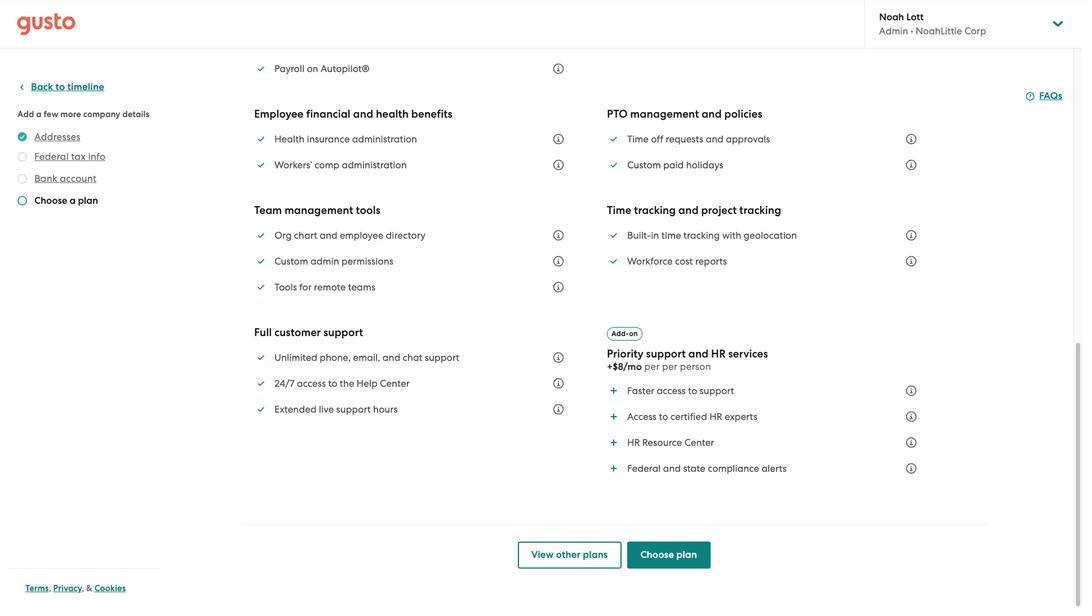 Task type: locate. For each thing, give the bounding box(es) containing it.
support down person
[[700, 386, 734, 397]]

1 vertical spatial plan
[[676, 550, 697, 561]]

1 vertical spatial check image
[[17, 174, 27, 184]]

health insurance administration
[[274, 134, 417, 145]]

list containing built-in time tracking with geolocation
[[607, 223, 924, 274]]

0 vertical spatial hr
[[711, 348, 726, 361]]

access for 24/7
[[297, 378, 326, 390]]

person
[[680, 361, 711, 373]]

administration down health
[[352, 134, 417, 145]]

to down person
[[688, 386, 697, 397]]

1 per from the left
[[644, 361, 660, 373]]

federal inside button
[[34, 151, 69, 162]]

chart
[[294, 230, 317, 241]]

1 horizontal spatial management
[[630, 108, 699, 121]]

view other plans button
[[518, 542, 621, 569]]

access right '24/7'
[[297, 378, 326, 390]]

list
[[254, 0, 571, 81], [254, 127, 571, 178], [607, 127, 924, 178], [254, 223, 571, 300], [607, 223, 924, 274], [254, 346, 571, 422], [607, 379, 924, 481]]

a inside list
[[70, 195, 76, 207]]

and right provisioning
[[726, 37, 744, 49]]

tracking up "in"
[[634, 204, 676, 217]]

center up "state"
[[684, 437, 714, 449]]

list containing health insurance administration
[[254, 127, 571, 178]]

1 vertical spatial time
[[607, 204, 631, 217]]

per up faster
[[644, 361, 660, 373]]

list for employee financial and health benefits
[[254, 127, 571, 178]]

check image for bank
[[17, 174, 27, 184]]

terms
[[25, 584, 49, 594]]

hr for certified
[[710, 411, 722, 423]]

and right the chart
[[320, 230, 337, 241]]

choose inside list
[[34, 195, 67, 207]]

custom
[[627, 160, 661, 171], [274, 256, 308, 267]]

0 horizontal spatial center
[[380, 378, 410, 390]]

pto
[[607, 108, 628, 121]]

0 vertical spatial custom
[[627, 160, 661, 171]]

0 vertical spatial time
[[627, 134, 649, 145]]

and up person
[[688, 348, 709, 361]]

management up the chart
[[285, 204, 353, 217]]

info
[[88, 151, 106, 162]]

autopilot®
[[321, 63, 370, 75]]

add-on
[[611, 330, 638, 338]]

add-
[[611, 330, 629, 338]]

and left chat
[[383, 352, 400, 364]]

and
[[726, 37, 744, 49], [353, 108, 373, 121], [702, 108, 722, 121], [706, 134, 724, 145], [678, 204, 699, 217], [320, 230, 337, 241], [688, 348, 709, 361], [383, 352, 400, 364], [663, 463, 681, 475]]

administration for health insurance administration
[[352, 134, 417, 145]]

0 vertical spatial administration
[[352, 134, 417, 145]]

0 horizontal spatial federal
[[34, 151, 69, 162]]

in
[[651, 230, 659, 241]]

unlimited
[[274, 352, 317, 364]]

0 horizontal spatial tracking
[[634, 204, 676, 217]]

timeline
[[67, 81, 104, 93]]

center up 'hours' at bottom left
[[380, 378, 410, 390]]

choose
[[34, 195, 67, 207], [641, 550, 674, 561]]

list for pto management and policies
[[607, 127, 924, 178]]

help
[[357, 378, 378, 390]]

circle check image
[[17, 130, 27, 144]]

choose a plan
[[34, 195, 98, 207]]

approvals
[[726, 134, 770, 145]]

corp
[[965, 25, 986, 37]]

hr down the access
[[627, 437, 640, 449]]

a for few
[[36, 109, 42, 119]]

check image
[[17, 152, 27, 162], [17, 174, 27, 184]]

hr left experts
[[710, 411, 722, 423]]

management
[[630, 108, 699, 121], [285, 204, 353, 217]]

administration down health insurance administration
[[342, 160, 407, 171]]

check image down circle check icon
[[17, 152, 27, 162]]

hr for and
[[711, 348, 726, 361]]

0 horizontal spatial access
[[297, 378, 326, 390]]

org chart and employee directory
[[274, 230, 425, 241]]

management for pto
[[630, 108, 699, 121]]

support
[[324, 326, 363, 339], [646, 348, 686, 361], [425, 352, 459, 364], [700, 386, 734, 397], [336, 404, 371, 415]]

list containing org chart and employee directory
[[254, 223, 571, 300]]

custom for pto
[[627, 160, 661, 171]]

administration
[[352, 134, 417, 145], [342, 160, 407, 171]]

time left 'off'
[[627, 134, 649, 145]]

admin
[[311, 256, 339, 267]]

deprovisioning
[[746, 37, 812, 49]]

and up the time
[[678, 204, 699, 217]]

1 vertical spatial custom
[[274, 256, 308, 267]]

add
[[17, 109, 34, 119]]

experts
[[725, 411, 757, 423]]

plan
[[78, 195, 98, 207], [676, 550, 697, 561]]

check image
[[17, 196, 27, 206]]

extended live support hours
[[274, 404, 398, 415]]

federal for federal and state compliance alerts
[[627, 463, 661, 475]]

federal and state compliance alerts
[[627, 463, 787, 475]]

1 vertical spatial choose
[[641, 550, 674, 561]]

per left person
[[662, 361, 677, 373]]

1 vertical spatial administration
[[342, 160, 407, 171]]

to
[[56, 81, 65, 93], [328, 378, 337, 390], [688, 386, 697, 397], [659, 411, 668, 423]]

hr inside the priority support and hr services +$8/mo per per person
[[711, 348, 726, 361]]

holidays
[[686, 160, 723, 171]]

a left few
[[36, 109, 42, 119]]

to left the the
[[328, 378, 337, 390]]

check image up check image at the top
[[17, 174, 27, 184]]

0 vertical spatial management
[[630, 108, 699, 121]]

on
[[307, 63, 318, 75], [629, 330, 638, 338]]

off
[[651, 134, 663, 145]]

list for time tracking and project tracking
[[607, 223, 924, 274]]

check image for federal
[[17, 152, 27, 162]]

hr resource center
[[627, 437, 714, 449]]

0 vertical spatial on
[[307, 63, 318, 75]]

1 horizontal spatial a
[[70, 195, 76, 207]]

on for payroll
[[307, 63, 318, 75]]

lott
[[906, 11, 924, 23]]

extended
[[274, 404, 317, 415]]

benefits
[[411, 108, 452, 121]]

1 horizontal spatial federal
[[627, 463, 661, 475]]

1 horizontal spatial per
[[662, 361, 677, 373]]

0 vertical spatial check image
[[17, 152, 27, 162]]

software provisioning and deprovisioning
[[627, 37, 812, 49]]

1 vertical spatial federal
[[627, 463, 661, 475]]

org
[[274, 230, 292, 241]]

bank
[[34, 173, 57, 184]]

reports
[[695, 256, 727, 267]]

2 check image from the top
[[17, 174, 27, 184]]

management up 'off'
[[630, 108, 699, 121]]

list containing time off requests and approvals
[[607, 127, 924, 178]]

1 horizontal spatial on
[[629, 330, 638, 338]]

0 vertical spatial choose
[[34, 195, 67, 207]]

time up built-
[[607, 204, 631, 217]]

1 vertical spatial a
[[70, 195, 76, 207]]

choose a plan list
[[17, 130, 156, 210]]

account
[[60, 173, 97, 184]]

choose inside button
[[641, 550, 674, 561]]

email,
[[353, 352, 380, 364]]

geolocation
[[744, 230, 797, 241]]

custom up tools
[[274, 256, 308, 267]]

workforce cost reports
[[627, 256, 727, 267]]

employee
[[340, 230, 383, 241]]

1 horizontal spatial plan
[[676, 550, 697, 561]]

custom down 'off'
[[627, 160, 661, 171]]

0 vertical spatial plan
[[78, 195, 98, 207]]

0 horizontal spatial management
[[285, 204, 353, 217]]

on up priority at the bottom
[[629, 330, 638, 338]]

next-
[[274, 37, 300, 49]]

choose plan
[[641, 550, 697, 561]]

1 vertical spatial on
[[629, 330, 638, 338]]

hr left services
[[711, 348, 726, 361]]

priority support and hr services +$8/mo per per person
[[607, 348, 768, 373]]

alerts
[[762, 463, 787, 475]]

to right the access
[[659, 411, 668, 423]]

with
[[722, 230, 741, 241]]

bank account button
[[34, 172, 97, 185]]

a down "account"
[[70, 195, 76, 207]]

0 horizontal spatial a
[[36, 109, 42, 119]]

support up person
[[646, 348, 686, 361]]

,
[[49, 584, 51, 594], [82, 584, 84, 594]]

0 horizontal spatial plan
[[78, 195, 98, 207]]

, left privacy link
[[49, 584, 51, 594]]

0 vertical spatial center
[[380, 378, 410, 390]]

list containing unlimited phone, email, and chat support
[[254, 346, 571, 422]]

to right back
[[56, 81, 65, 93]]

per
[[644, 361, 660, 373], [662, 361, 677, 373]]

tracking down time tracking and project tracking on the top of the page
[[684, 230, 720, 241]]

faster
[[627, 386, 654, 397]]

1 horizontal spatial choose
[[641, 550, 674, 561]]

custom paid holidays
[[627, 160, 723, 171]]

2 per from the left
[[662, 361, 677, 373]]

0 horizontal spatial per
[[644, 361, 660, 373]]

0 horizontal spatial ,
[[49, 584, 51, 594]]

permissions
[[342, 256, 393, 267]]

and up holidays
[[706, 134, 724, 145]]

team
[[254, 204, 282, 217]]

access right faster
[[657, 386, 686, 397]]

, left &
[[82, 584, 84, 594]]

and left health
[[353, 108, 373, 121]]

to inside "button"
[[56, 81, 65, 93]]

0 horizontal spatial custom
[[274, 256, 308, 267]]

payroll
[[274, 63, 304, 75]]

0 vertical spatial a
[[36, 109, 42, 119]]

0 horizontal spatial on
[[307, 63, 318, 75]]

on right "payroll"
[[307, 63, 318, 75]]

1 horizontal spatial access
[[657, 386, 686, 397]]

custom for team
[[274, 256, 308, 267]]

project
[[701, 204, 737, 217]]

1 check image from the top
[[17, 152, 27, 162]]

support up phone,
[[324, 326, 363, 339]]

1 horizontal spatial center
[[684, 437, 714, 449]]

tracking up geolocation
[[739, 204, 781, 217]]

and up time off requests and approvals at right
[[702, 108, 722, 121]]

2 horizontal spatial tracking
[[739, 204, 781, 217]]

federal down addresses button
[[34, 151, 69, 162]]

and for software provisioning and deprovisioning
[[726, 37, 744, 49]]

and for org chart and employee directory
[[320, 230, 337, 241]]

choose for choose plan
[[641, 550, 674, 561]]

0 horizontal spatial choose
[[34, 195, 67, 207]]

federal down "resource" at right bottom
[[627, 463, 661, 475]]

live
[[319, 404, 334, 415]]

1 vertical spatial management
[[285, 204, 353, 217]]

and left "state"
[[663, 463, 681, 475]]

1 horizontal spatial custom
[[627, 160, 661, 171]]

tools for remote teams
[[274, 282, 375, 293]]

0 vertical spatial federal
[[34, 151, 69, 162]]

1 horizontal spatial ,
[[82, 584, 84, 594]]

time
[[627, 134, 649, 145], [607, 204, 631, 217]]

•
[[911, 25, 913, 37]]

back to timeline
[[31, 81, 104, 93]]

1 vertical spatial hr
[[710, 411, 722, 423]]

back to timeline button
[[17, 81, 104, 94]]

view other plans
[[531, 550, 608, 561]]

and inside the priority support and hr services +$8/mo per per person
[[688, 348, 709, 361]]

provisioning
[[670, 37, 724, 49]]

24/7
[[274, 378, 295, 390]]

list for full customer support
[[254, 346, 571, 422]]



Task type: vqa. For each thing, say whether or not it's contained in the screenshot.
don't
no



Task type: describe. For each thing, give the bounding box(es) containing it.
time
[[661, 230, 681, 241]]

and for pto management and policies
[[702, 108, 722, 121]]

noah
[[879, 11, 904, 23]]

certified
[[670, 411, 707, 423]]

tax
[[71, 151, 86, 162]]

comp
[[314, 160, 339, 171]]

services
[[728, 348, 768, 361]]

directory
[[386, 230, 425, 241]]

next-day direct deposit
[[274, 37, 380, 49]]

for
[[299, 282, 312, 293]]

24/7 access to the help center
[[274, 378, 410, 390]]

faqs
[[1039, 90, 1063, 102]]

bank account
[[34, 173, 97, 184]]

and for employee financial and health benefits
[[353, 108, 373, 121]]

workers'
[[274, 160, 312, 171]]

list for team management tools
[[254, 223, 571, 300]]

plan inside list
[[78, 195, 98, 207]]

cookies button
[[95, 582, 126, 596]]

chat
[[403, 352, 422, 364]]

access
[[627, 411, 657, 423]]

priority
[[607, 348, 644, 361]]

full customer support
[[254, 326, 363, 339]]

administration for workers' comp administration
[[342, 160, 407, 171]]

built-in time tracking with geolocation
[[627, 230, 797, 241]]

plan inside button
[[676, 550, 697, 561]]

support down the the
[[336, 404, 371, 415]]

federal tax info button
[[34, 150, 106, 163]]

access for faster
[[657, 386, 686, 397]]

cost
[[675, 256, 693, 267]]

addresses
[[34, 131, 80, 143]]

list containing next-day direct deposit
[[254, 0, 571, 81]]

full
[[254, 326, 272, 339]]

pto management and policies
[[607, 108, 762, 121]]

federal tax info
[[34, 151, 106, 162]]

addresses button
[[34, 130, 80, 144]]

requests
[[666, 134, 703, 145]]

support right chat
[[425, 352, 459, 364]]

&
[[86, 584, 92, 594]]

built-
[[627, 230, 651, 241]]

add a few more company details
[[17, 109, 149, 119]]

employee financial and health benefits
[[254, 108, 452, 121]]

details
[[122, 109, 149, 119]]

and for time tracking and project tracking
[[678, 204, 699, 217]]

federal for federal tax info
[[34, 151, 69, 162]]

cookies
[[95, 584, 126, 594]]

health
[[376, 108, 409, 121]]

time tracking and project tracking
[[607, 204, 781, 217]]

privacy link
[[53, 584, 82, 594]]

tools
[[356, 204, 380, 217]]

on for add-
[[629, 330, 638, 338]]

+$8/mo
[[607, 361, 642, 373]]

customer
[[274, 326, 321, 339]]

workforce
[[627, 256, 673, 267]]

workers' comp administration
[[274, 160, 407, 171]]

plans
[[583, 550, 608, 561]]

state
[[683, 463, 705, 475]]

list containing faster access to support
[[607, 379, 924, 481]]

1 , from the left
[[49, 584, 51, 594]]

remote
[[314, 282, 346, 293]]

time off requests and approvals
[[627, 134, 770, 145]]

health
[[274, 134, 305, 145]]

more
[[60, 109, 81, 119]]

access to certified hr experts
[[627, 411, 757, 423]]

home image
[[17, 13, 76, 35]]

privacy
[[53, 584, 82, 594]]

resource
[[642, 437, 682, 449]]

day
[[300, 37, 317, 49]]

policies
[[724, 108, 762, 121]]

admin
[[879, 25, 908, 37]]

unlimited phone, email, and chat support
[[274, 352, 459, 364]]

back
[[31, 81, 53, 93]]

company
[[83, 109, 120, 119]]

hours
[[373, 404, 398, 415]]

2 , from the left
[[82, 584, 84, 594]]

management for team
[[285, 204, 353, 217]]

support inside the priority support and hr services +$8/mo per per person
[[646, 348, 686, 361]]

faqs button
[[1026, 90, 1063, 103]]

terms , privacy , & cookies
[[25, 584, 126, 594]]

payroll on autopilot®
[[274, 63, 370, 75]]

2 vertical spatial hr
[[627, 437, 640, 449]]

1 horizontal spatial tracking
[[684, 230, 720, 241]]

1 vertical spatial center
[[684, 437, 714, 449]]

employee
[[254, 108, 304, 121]]

time for time tracking and project tracking
[[607, 204, 631, 217]]

choose for choose a plan
[[34, 195, 67, 207]]

team management tools
[[254, 204, 380, 217]]

noahlittle
[[916, 25, 962, 37]]

deposit
[[347, 37, 380, 49]]

phone,
[[320, 352, 351, 364]]

financial
[[306, 108, 351, 121]]

a for plan
[[70, 195, 76, 207]]

teams
[[348, 282, 375, 293]]

view
[[531, 550, 554, 561]]

few
[[44, 109, 58, 119]]

time for time off requests and approvals
[[627, 134, 649, 145]]

terms link
[[25, 584, 49, 594]]

choose plan button
[[627, 542, 711, 569]]

and for priority support and hr services +$8/mo per per person
[[688, 348, 709, 361]]



